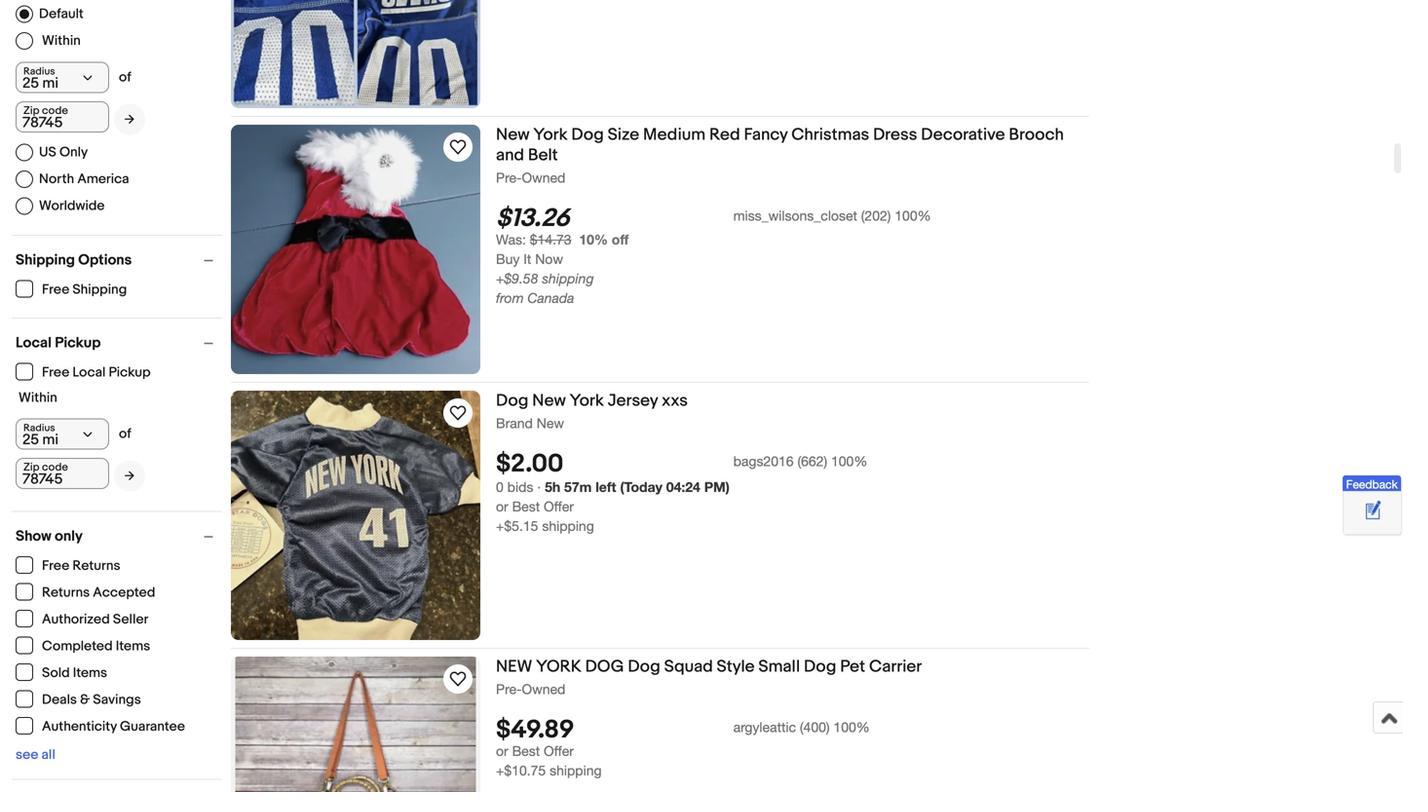 Task type: vqa. For each thing, say whether or not it's contained in the screenshot.
DEALS
yes



Task type: locate. For each thing, give the bounding box(es) containing it.
shipping
[[16, 251, 75, 269], [72, 282, 127, 298]]

worldwide
[[39, 198, 105, 214]]

show
[[16, 528, 51, 545]]

2 apply within filter image from the top
[[125, 469, 134, 482]]

0 vertical spatial of
[[119, 69, 131, 86]]

dog new york jersey xxs link
[[496, 391, 1090, 415]]

None text field
[[16, 101, 109, 133], [16, 458, 109, 489], [16, 101, 109, 133], [16, 458, 109, 489]]

bids
[[507, 479, 533, 495]]

1 horizontal spatial pickup
[[109, 364, 151, 381]]

2 vertical spatial 100%
[[834, 719, 870, 735]]

2 offer from the top
[[544, 743, 574, 759]]

1 vertical spatial best
[[512, 743, 540, 759]]

1 vertical spatial owned
[[522, 681, 566, 697]]

north america link
[[16, 171, 129, 188]]

us only
[[39, 144, 88, 161]]

york right the and at the top of page
[[533, 125, 568, 145]]

0 vertical spatial pickup
[[55, 334, 101, 352]]

free down shipping options
[[42, 282, 69, 298]]

owned down york at the bottom of page
[[522, 681, 566, 697]]

brooch
[[1009, 125, 1064, 145]]

2 best from the top
[[512, 743, 540, 759]]

1 offer from the top
[[544, 499, 574, 515]]

1 vertical spatial returns
[[42, 585, 90, 601]]

authorized seller link
[[16, 610, 149, 628]]

(202)
[[861, 208, 891, 224]]

1 vertical spatial items
[[73, 665, 107, 682]]

owned down belt on the left top
[[522, 170, 566, 186]]

of for default
[[119, 69, 131, 86]]

1 vertical spatial 100%
[[831, 453, 868, 469]]

1 horizontal spatial york
[[570, 391, 604, 411]]

returns down 'free returns' link
[[42, 585, 90, 601]]

1 best from the top
[[512, 499, 540, 515]]

local
[[16, 334, 52, 352], [72, 364, 106, 381]]

local up "free local pickup" link
[[16, 334, 52, 352]]

within down "free local pickup" link
[[19, 390, 57, 406]]

0 horizontal spatial york
[[533, 125, 568, 145]]

of
[[119, 69, 131, 86], [119, 426, 131, 442]]

dog up brand
[[496, 391, 529, 411]]

york left jersey
[[570, 391, 604, 411]]

100% right (662)
[[831, 453, 868, 469]]

watch new york dog size medium red fancy christmas dress decorative brooch and belt image
[[446, 135, 470, 159]]

1 vertical spatial pre-
[[496, 681, 522, 697]]

2 of from the top
[[119, 426, 131, 442]]

100%
[[895, 208, 931, 224], [831, 453, 868, 469], [834, 719, 870, 735]]

jersey
[[608, 391, 658, 411]]

1 horizontal spatial items
[[116, 638, 150, 655]]

offer up +$10.75
[[544, 743, 574, 759]]

shipping down options
[[72, 282, 127, 298]]

free down show only on the left bottom
[[42, 558, 69, 574]]

free for shipping
[[42, 282, 69, 298]]

free shipping
[[42, 282, 127, 298]]

or inside the argyleattic (400) 100% or best offer +$10.75 shipping
[[496, 743, 508, 759]]

new york dog size medium red fancy christmas dress decorative brooch and belt pre-owned
[[496, 125, 1064, 186]]

0 vertical spatial new
[[496, 125, 530, 145]]

items down seller
[[116, 638, 150, 655]]

$49.89
[[496, 715, 574, 746]]

1 vertical spatial york
[[570, 391, 604, 411]]

pre- inside new york dog size medium red fancy christmas dress decorative brooch and belt pre-owned
[[496, 170, 522, 186]]

100% inside 'miss_wilsons_closet (202) 100% was: $14.73 10% off buy it now +$9.58 shipping from canada'
[[895, 208, 931, 224]]

buy
[[496, 251, 520, 267]]

100% right the (400)
[[834, 719, 870, 735]]

brand
[[496, 415, 533, 431]]

0 vertical spatial or
[[496, 499, 508, 515]]

1 pre- from the top
[[496, 170, 522, 186]]

shipping
[[542, 271, 594, 287], [542, 518, 594, 534], [550, 763, 602, 779]]

100% for argyleattic (400) 100% or best offer +$10.75 shipping
[[834, 719, 870, 735]]

or down 0
[[496, 499, 508, 515]]

new york dog size medium red fancy christmas dress decorative brooch and belt heading
[[496, 125, 1064, 166]]

accepted
[[93, 585, 155, 601]]

pm)
[[704, 479, 730, 495]]

1 vertical spatial local
[[72, 364, 106, 381]]

0 vertical spatial shipping
[[16, 251, 75, 269]]

0 vertical spatial items
[[116, 638, 150, 655]]

1 free from the top
[[42, 282, 69, 298]]

returns up 'returns accepted'
[[72, 558, 120, 574]]

free local pickup link
[[16, 363, 152, 381]]

medium
[[643, 125, 706, 145]]

new right watch new york dog size medium red fancy christmas dress decorative brooch and belt image
[[496, 125, 530, 145]]

local down local pickup dropdown button
[[72, 364, 106, 381]]

2 vertical spatial shipping
[[550, 763, 602, 779]]

offer inside the argyleattic (400) 100% or best offer +$10.75 shipping
[[544, 743, 574, 759]]

returns accepted
[[42, 585, 155, 601]]

authenticity guarantee link
[[16, 717, 186, 735]]

guarantee
[[120, 719, 185, 735]]

0 vertical spatial 100%
[[895, 208, 931, 224]]

apply within filter image
[[125, 113, 134, 125], [125, 469, 134, 482]]

us
[[39, 144, 56, 161]]

squad
[[664, 657, 713, 677]]

options
[[78, 251, 132, 269]]

0 vertical spatial apply within filter image
[[125, 113, 134, 125]]

0 horizontal spatial pickup
[[55, 334, 101, 352]]

carrier
[[869, 657, 922, 677]]

new right brand
[[537, 415, 564, 431]]

new
[[496, 125, 530, 145], [532, 391, 566, 411], [537, 415, 564, 431]]

2 pre- from the top
[[496, 681, 522, 697]]

2 owned from the top
[[522, 681, 566, 697]]

0 horizontal spatial local
[[16, 334, 52, 352]]

0 horizontal spatial items
[[73, 665, 107, 682]]

or up +$10.75
[[496, 743, 508, 759]]

within
[[42, 33, 81, 49], [19, 390, 57, 406]]

all
[[41, 747, 55, 764]]

1 owned from the top
[[522, 170, 566, 186]]

off
[[612, 232, 629, 248]]

100% inside the argyleattic (400) 100% or best offer +$10.75 shipping
[[834, 719, 870, 735]]

dog inside new york dog size medium red fancy christmas dress decorative brooch and belt pre-owned
[[571, 125, 604, 145]]

dog
[[571, 125, 604, 145], [496, 391, 529, 411], [628, 657, 660, 677], [804, 657, 836, 677]]

pre- inside new york dog dog squad style small dog pet carrier pre-owned
[[496, 681, 522, 697]]

1 vertical spatial or
[[496, 743, 508, 759]]

dog
[[585, 657, 624, 677]]

new york dog dog squad style small dog pet carrier image
[[236, 657, 476, 792]]

show only
[[16, 528, 83, 545]]

1 vertical spatial shipping
[[72, 282, 127, 298]]

3 free from the top
[[42, 558, 69, 574]]

within down the default
[[42, 33, 81, 49]]

best down bids
[[512, 499, 540, 515]]

items
[[116, 638, 150, 655], [73, 665, 107, 682]]

🐶new york giants dog jersey nfl extra large 22"x 26" [brand new]🐶 image
[[231, 0, 480, 108]]

100% for bags2016 (662) 100% 0 bids · 5h 57m left (today 04:24 pm) or best offer +$5.15 shipping
[[831, 453, 868, 469]]

0 vertical spatial offer
[[544, 499, 574, 515]]

0 vertical spatial free
[[42, 282, 69, 298]]

0 vertical spatial shipping
[[542, 271, 594, 287]]

pickup down local pickup dropdown button
[[109, 364, 151, 381]]

bags2016
[[733, 453, 794, 469]]

0 vertical spatial owned
[[522, 170, 566, 186]]

offer down 5h
[[544, 499, 574, 515]]

pre-
[[496, 170, 522, 186], [496, 681, 522, 697]]

0 vertical spatial pre-
[[496, 170, 522, 186]]

new york dog dog squad style small dog pet carrier heading
[[496, 657, 922, 677]]

shipping down 57m
[[542, 518, 594, 534]]

1 vertical spatial offer
[[544, 743, 574, 759]]

10%
[[579, 232, 608, 248]]

returns accepted link
[[16, 583, 156, 601]]

canada
[[528, 290, 574, 306]]

(today
[[620, 479, 663, 495]]

shipping right +$10.75
[[550, 763, 602, 779]]

returns
[[72, 558, 120, 574], [42, 585, 90, 601]]

1 vertical spatial of
[[119, 426, 131, 442]]

1 apply within filter image from the top
[[125, 113, 134, 125]]

free returns
[[42, 558, 120, 574]]

1 or from the top
[[496, 499, 508, 515]]

owned
[[522, 170, 566, 186], [522, 681, 566, 697]]

feedback
[[1346, 477, 1398, 491]]

free
[[42, 282, 69, 298], [42, 364, 69, 381], [42, 558, 69, 574]]

5h
[[545, 479, 561, 495]]

best up +$10.75
[[512, 743, 540, 759]]

free down local pickup
[[42, 364, 69, 381]]

shipping up canada
[[542, 271, 594, 287]]

pickup up "free local pickup" link
[[55, 334, 101, 352]]

authorized seller
[[42, 612, 148, 628]]

apply within filter image up show only dropdown button
[[125, 469, 134, 482]]

2 vertical spatial free
[[42, 558, 69, 574]]

sold
[[42, 665, 70, 682]]

1 vertical spatial apply within filter image
[[125, 469, 134, 482]]

0 vertical spatial returns
[[72, 558, 120, 574]]

100% right (202)
[[895, 208, 931, 224]]

1 horizontal spatial local
[[72, 364, 106, 381]]

fancy
[[744, 125, 788, 145]]

deals & savings
[[42, 692, 141, 708]]

apply within filter image up america
[[125, 113, 134, 125]]

pre- down new
[[496, 681, 522, 697]]

1 of from the top
[[119, 69, 131, 86]]

dog inside dog new york jersey xxs brand new
[[496, 391, 529, 411]]

north
[[39, 171, 74, 187]]

was:
[[496, 232, 526, 248]]

2 or from the top
[[496, 743, 508, 759]]

1 vertical spatial free
[[42, 364, 69, 381]]

north america
[[39, 171, 129, 187]]

pre- down the and at the top of page
[[496, 170, 522, 186]]

shipping up 'free shipping' link
[[16, 251, 75, 269]]

items up deals & savings
[[73, 665, 107, 682]]

items for completed items
[[116, 638, 150, 655]]

0 vertical spatial best
[[512, 499, 540, 515]]

0 vertical spatial york
[[533, 125, 568, 145]]

owned inside new york dog size medium red fancy christmas dress decorative brooch and belt pre-owned
[[522, 170, 566, 186]]

57m
[[564, 479, 592, 495]]

new up brand
[[532, 391, 566, 411]]

1 vertical spatial shipping
[[542, 518, 594, 534]]

100% inside bags2016 (662) 100% 0 bids · 5h 57m left (today 04:24 pm) or best offer +$5.15 shipping
[[831, 453, 868, 469]]

dog left size
[[571, 125, 604, 145]]

default link
[[16, 5, 84, 23]]

from
[[496, 290, 524, 306]]

2 free from the top
[[42, 364, 69, 381]]



Task type: describe. For each thing, give the bounding box(es) containing it.
size
[[608, 125, 639, 145]]

show only button
[[16, 528, 222, 545]]

it
[[524, 251, 531, 267]]

dog left pet
[[804, 657, 836, 677]]

york inside dog new york jersey xxs brand new
[[570, 391, 604, 411]]

new york dog dog squad style small dog pet carrier link
[[496, 657, 1090, 681]]

default
[[39, 6, 84, 22]]

&
[[80, 692, 90, 708]]

shipping options button
[[16, 251, 222, 269]]

0
[[496, 479, 504, 495]]

america
[[77, 171, 129, 187]]

york
[[536, 657, 582, 677]]

best inside the argyleattic (400) 100% or best offer +$10.75 shipping
[[512, 743, 540, 759]]

small
[[759, 657, 800, 677]]

authorized
[[42, 612, 110, 628]]

apply within filter image for default
[[125, 113, 134, 125]]

$2.00
[[496, 449, 564, 480]]

completed items
[[42, 638, 150, 655]]

100% for miss_wilsons_closet (202) 100% was: $14.73 10% off buy it now +$9.58 shipping from canada
[[895, 208, 931, 224]]

dog new york jersey xxs heading
[[496, 391, 688, 411]]

and
[[496, 145, 524, 166]]

see all button
[[16, 747, 55, 764]]

dress
[[873, 125, 917, 145]]

owned inside new york dog dog squad style small dog pet carrier pre-owned
[[522, 681, 566, 697]]

bags2016 (662) 100% 0 bids · 5h 57m left (today 04:24 pm) or best offer +$5.15 shipping
[[496, 453, 868, 534]]

dog new york jersey xxs brand new
[[496, 391, 688, 431]]

shipping options
[[16, 251, 132, 269]]

only
[[55, 528, 83, 545]]

free local pickup
[[42, 364, 151, 381]]

local pickup button
[[16, 334, 222, 352]]

new york dog size medium red fancy christmas dress decorative brooch and belt image
[[231, 125, 480, 374]]

belt
[[528, 145, 558, 166]]

+$9.58
[[496, 271, 538, 287]]

·
[[537, 479, 541, 495]]

us only link
[[16, 144, 88, 161]]

(662)
[[798, 453, 827, 469]]

0 vertical spatial within
[[42, 33, 81, 49]]

deals & savings link
[[16, 690, 142, 708]]

argyleattic (400) 100% or best offer +$10.75 shipping
[[496, 719, 870, 779]]

returns inside returns accepted 'link'
[[42, 585, 90, 601]]

2 vertical spatial new
[[537, 415, 564, 431]]

1 vertical spatial new
[[532, 391, 566, 411]]

1 vertical spatial within
[[19, 390, 57, 406]]

authenticity
[[42, 719, 117, 735]]

seller
[[113, 612, 148, 628]]

+$10.75
[[496, 763, 546, 779]]

1 vertical spatial pickup
[[109, 364, 151, 381]]

04:24
[[666, 479, 700, 495]]

best inside bags2016 (662) 100% 0 bids · 5h 57m left (today 04:24 pm) or best offer +$5.15 shipping
[[512, 499, 540, 515]]

xxs
[[662, 391, 688, 411]]

apply within filter image for free local pickup
[[125, 469, 134, 482]]

+$5.15
[[496, 518, 538, 534]]

shipping inside bags2016 (662) 100% 0 bids · 5h 57m left (today 04:24 pm) or best offer +$5.15 shipping
[[542, 518, 594, 534]]

offer inside bags2016 (662) 100% 0 bids · 5h 57m left (today 04:24 pm) or best offer +$5.15 shipping
[[544, 499, 574, 515]]

christmas
[[792, 125, 870, 145]]

0 vertical spatial local
[[16, 334, 52, 352]]

shipping inside the argyleattic (400) 100% or best offer +$10.75 shipping
[[550, 763, 602, 779]]

dog right dog
[[628, 657, 660, 677]]

authenticity guarantee
[[42, 719, 185, 735]]

completed items link
[[16, 637, 151, 655]]

$14.73
[[530, 232, 572, 248]]

free for local
[[42, 364, 69, 381]]

left
[[596, 479, 616, 495]]

sold items link
[[16, 664, 108, 682]]

pet
[[840, 657, 865, 677]]

red
[[709, 125, 740, 145]]

returns inside 'free returns' link
[[72, 558, 120, 574]]

items for sold items
[[73, 665, 107, 682]]

now
[[535, 251, 563, 267]]

of for free local pickup
[[119, 426, 131, 442]]

(400)
[[800, 719, 830, 735]]

miss_wilsons_closet
[[733, 208, 857, 224]]

savings
[[93, 692, 141, 708]]

or inside bags2016 (662) 100% 0 bids · 5h 57m left (today 04:24 pm) or best offer +$5.15 shipping
[[496, 499, 508, 515]]

watch new york dog dog squad style small dog pet carrier image
[[446, 668, 470, 691]]

watch dog new york jersey xxs image
[[446, 401, 470, 425]]

completed
[[42, 638, 113, 655]]

dog new york jersey xxs image
[[231, 391, 480, 640]]

argyleattic
[[733, 719, 796, 735]]

$13.26
[[496, 204, 570, 234]]

york inside new york dog size medium red fancy christmas dress decorative brooch and belt pre-owned
[[533, 125, 568, 145]]

only
[[59, 144, 88, 161]]

worldwide link
[[16, 197, 105, 215]]

decorative
[[921, 125, 1005, 145]]

local pickup
[[16, 334, 101, 352]]

new inside new york dog size medium red fancy christmas dress decorative brooch and belt pre-owned
[[496, 125, 530, 145]]

style
[[717, 657, 755, 677]]

miss_wilsons_closet (202) 100% was: $14.73 10% off buy it now +$9.58 shipping from canada
[[496, 208, 931, 306]]

new york dog size medium red fancy christmas dress decorative brooch and belt link
[[496, 125, 1090, 169]]

shipping inside 'miss_wilsons_closet (202) 100% was: $14.73 10% off buy it now +$9.58 shipping from canada'
[[542, 271, 594, 287]]

new york dog dog squad style small dog pet carrier pre-owned
[[496, 657, 922, 697]]

deals
[[42, 692, 77, 708]]



